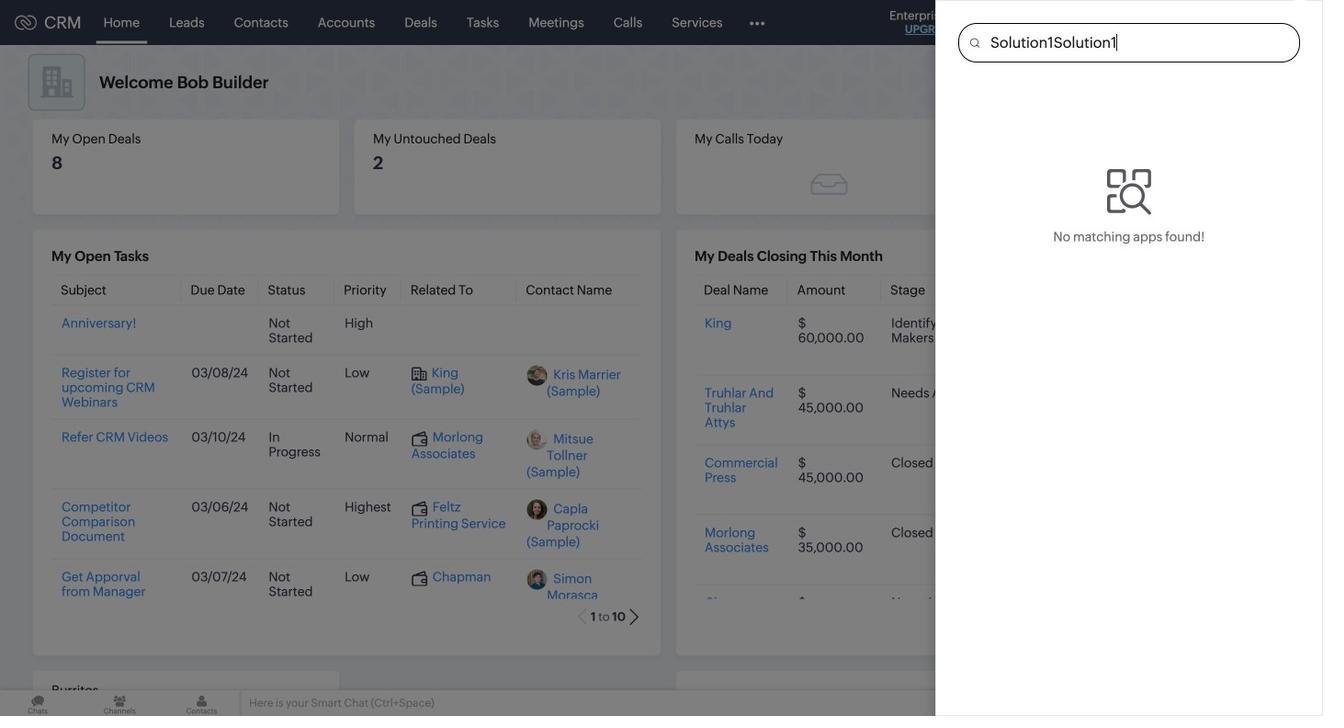 Task type: vqa. For each thing, say whether or not it's contained in the screenshot.
Chats IMAGE
yes



Task type: describe. For each thing, give the bounding box(es) containing it.
calendar image
[[1129, 15, 1145, 30]]

profile image
[[1241, 8, 1271, 37]]

contacts image
[[164, 690, 240, 716]]

profile element
[[1230, 0, 1282, 45]]

channels image
[[82, 690, 158, 716]]



Task type: locate. For each thing, give the bounding box(es) containing it.
no matching apps found image
[[1108, 169, 1152, 215]]

Search Applications text field
[[980, 24, 1300, 61]]

logo image
[[15, 15, 37, 30]]

chats image
[[0, 690, 76, 716]]



